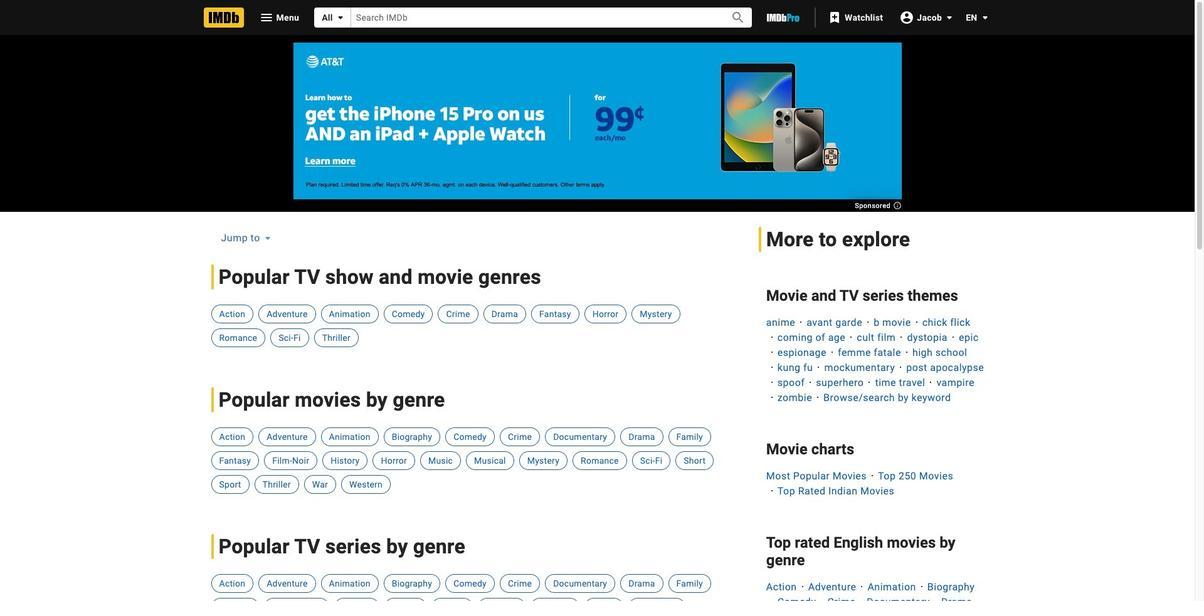 Task type: describe. For each thing, give the bounding box(es) containing it.
1 vertical spatial arrow drop down image
[[260, 231, 275, 246]]

account circle image
[[900, 10, 915, 25]]

menu image
[[259, 10, 274, 25]]

0 horizontal spatial arrow drop down image
[[943, 10, 958, 25]]

watchlist image
[[828, 10, 843, 25]]

0 vertical spatial arrow drop down image
[[333, 10, 348, 25]]

sponsored content section
[[293, 43, 902, 208]]



Task type: vqa. For each thing, say whether or not it's contained in the screenshot.
arrow drop down image
yes



Task type: locate. For each thing, give the bounding box(es) containing it.
submit search image
[[731, 10, 746, 25]]

None field
[[351, 8, 717, 27]]

0 horizontal spatial arrow drop down image
[[260, 231, 275, 246]]

Search IMDb text field
[[351, 8, 717, 27]]

arrow drop down image
[[333, 10, 348, 25], [260, 231, 275, 246]]

1 horizontal spatial arrow drop down image
[[333, 10, 348, 25]]

home image
[[204, 8, 244, 28]]

None search field
[[315, 8, 753, 28]]

arrow drop down image
[[943, 10, 958, 25], [978, 10, 993, 25]]

1 horizontal spatial arrow drop down image
[[978, 10, 993, 25]]



